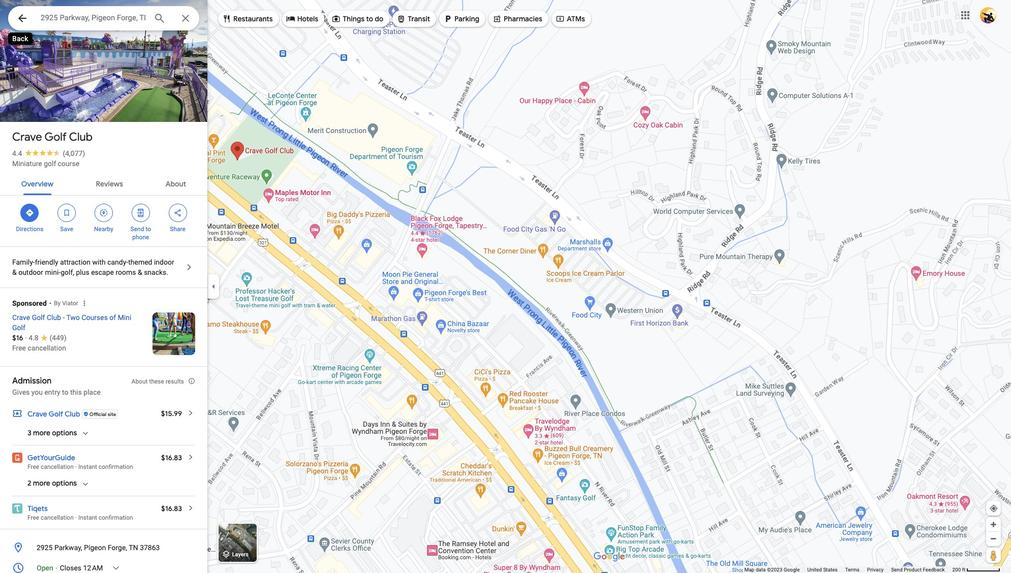 Task type: locate. For each thing, give the bounding box(es) containing it.
0 vertical spatial options
[[52, 428, 77, 438]]

2 vertical spatial club
[[65, 410, 80, 419]]

1 horizontal spatial to
[[146, 226, 151, 233]]

confirmation
[[99, 464, 133, 471], [99, 514, 133, 521]]

cancellation down 4.8 stars 449 reviews image
[[28, 344, 66, 352]]

two
[[66, 314, 80, 322]]

tab list
[[0, 171, 207, 195]]

cancellation
[[28, 344, 66, 352], [41, 464, 74, 471], [41, 514, 74, 521]]

official site
[[89, 411, 116, 418]]

footer
[[744, 567, 952, 573]]

nearby
[[94, 226, 113, 233]]

None field
[[41, 12, 145, 24]]

2 vertical spatial to
[[62, 388, 68, 396]]

ft
[[962, 567, 966, 573]]

2 options from the top
[[52, 479, 77, 488]]

crave golf club up 3 more options
[[27, 410, 80, 419]]

privacy button
[[867, 567, 883, 573]]

by
[[54, 300, 61, 307]]

layers
[[232, 552, 249, 558]]

send product feedback
[[891, 567, 945, 573]]

 atms
[[556, 13, 585, 24]]

0 horizontal spatial about
[[131, 378, 148, 385]]

golf up 3 more options
[[49, 410, 63, 419]]

crave up 3
[[27, 410, 47, 419]]

transit
[[408, 14, 430, 23]]

more for 2
[[33, 479, 50, 488]]

to up phone
[[146, 226, 151, 233]]

family-friendly attraction with candy-themed indoor & outdoor mini-golf, plus escape rooms & snacks. button
[[0, 247, 207, 288]]

4,207 photos button
[[8, 97, 77, 114]]

· up 2 more options button
[[75, 464, 77, 471]]

club up 4,077 reviews element
[[69, 130, 93, 144]]

club left -
[[47, 314, 61, 322]]

1 free cancellation · instant confirmation from the top
[[27, 464, 133, 471]]

to left do
[[366, 14, 373, 23]]

map
[[744, 567, 754, 573]]

confirmation for getyourguide
[[99, 464, 133, 471]]

club
[[69, 130, 93, 144], [47, 314, 61, 322], [65, 410, 80, 419]]

· inside $16 ·
[[25, 334, 27, 342]]

1 vertical spatial crave
[[12, 314, 30, 322]]


[[16, 11, 28, 25]]

club inside crave golf club - two courses of mini golf
[[47, 314, 61, 322]]

send inside the send to phone
[[130, 226, 144, 233]]

free down $16 ·
[[12, 344, 26, 352]]

crave golf club up 4.4 stars image
[[12, 130, 93, 144]]

2 & from the left
[[138, 268, 142, 277]]

0 vertical spatial instant
[[78, 464, 97, 471]]

escape
[[91, 268, 114, 277]]

free cancellation
[[12, 344, 66, 352]]

1 options from the top
[[52, 428, 77, 438]]

37863
[[140, 544, 160, 552]]

course
[[58, 160, 79, 168]]

club for official site
[[65, 410, 80, 419]]

send
[[130, 226, 144, 233], [891, 567, 903, 573]]


[[493, 13, 502, 24]]

instant up pigeon
[[78, 514, 97, 521]]

2 vertical spatial crave
[[27, 410, 47, 419]]

of
[[109, 314, 116, 322]]

terms
[[845, 567, 859, 573]]

tab list inside google maps element
[[0, 171, 207, 195]]

1 $16.83 from the top
[[161, 454, 182, 463]]

2925 parkway, pigeon forge, tn 37863
[[37, 544, 160, 552]]

terms button
[[845, 567, 859, 573]]

free cancellation · instant confirmation
[[27, 464, 133, 471], [27, 514, 133, 521]]

confirmation for tiqets
[[99, 514, 133, 521]]

0 vertical spatial more
[[33, 428, 50, 438]]

1 vertical spatial confirmation
[[99, 514, 133, 521]]

1 & from the left
[[12, 268, 17, 277]]

send product feedback button
[[891, 567, 945, 573]]

 things to do
[[331, 13, 383, 24]]

4,077 reviews element
[[63, 149, 85, 158]]

& down themed
[[138, 268, 142, 277]]

about left these
[[131, 378, 148, 385]]

2 confirmation from the top
[[99, 514, 133, 521]]

golf,
[[61, 268, 74, 277]]

$16.83 for getyourguide
[[161, 454, 182, 463]]

0 horizontal spatial &
[[12, 268, 17, 277]]

crave inside crave golf club - two courses of mini golf
[[12, 314, 30, 322]]

cancellation down tiqets
[[41, 514, 74, 521]]

themed
[[128, 258, 152, 266]]

free up '2'
[[27, 464, 39, 471]]

2925 Parkway, Pigeon Forge, TN 37863 field
[[8, 6, 199, 30]]

golf
[[44, 130, 67, 144], [32, 314, 45, 322], [12, 324, 25, 332], [49, 410, 63, 419]]

& down family-
[[12, 268, 17, 277]]

crave down sponsored
[[12, 314, 30, 322]]

cancellation down 'getyourguide'
[[41, 464, 74, 471]]

&
[[12, 268, 17, 277], [138, 268, 142, 277]]

reviews
[[96, 179, 123, 189]]

free cancellation · instant confirmation for tiqets
[[27, 514, 133, 521]]

2 instant from the top
[[78, 514, 97, 521]]

phone
[[132, 234, 149, 241]]

gives you entry to this place
[[12, 388, 101, 396]]

footer containing map data ©2023 google
[[744, 567, 952, 573]]

1 vertical spatial cancellation
[[41, 464, 74, 471]]

open ⋅ closes 12 am
[[37, 564, 103, 572]]

more right 3
[[33, 428, 50, 438]]

free for getyourguide
[[27, 464, 39, 471]]

snacks.
[[144, 268, 168, 277]]

2 more options
[[27, 479, 77, 488]]

zoom in image
[[990, 521, 997, 529]]

friendly
[[35, 258, 58, 266]]

about inside 'button'
[[166, 179, 186, 189]]

1 vertical spatial club
[[47, 314, 61, 322]]

 pharmacies
[[493, 13, 542, 24]]

footer inside google maps element
[[744, 567, 952, 573]]

overview
[[21, 179, 53, 189]]

2 more from the top
[[33, 479, 50, 488]]

send up phone
[[130, 226, 144, 233]]

3 more options button
[[27, 428, 90, 445]]

1 vertical spatial free cancellation · instant confirmation
[[27, 514, 133, 521]]

 button
[[8, 6, 37, 33]]

· up parkway,
[[75, 514, 77, 521]]

instant
[[78, 464, 97, 471], [78, 514, 97, 521]]

0 horizontal spatial to
[[62, 388, 68, 396]]

0 horizontal spatial send
[[130, 226, 144, 233]]

0 vertical spatial free cancellation · instant confirmation
[[27, 464, 133, 471]]

crave up 4.4
[[12, 130, 42, 144]]

miniature golf course button
[[12, 159, 79, 169]]

with
[[92, 258, 106, 266]]

atms
[[567, 14, 585, 23]]

2 free cancellation · instant confirmation from the top
[[27, 514, 133, 521]]

1 vertical spatial free
[[27, 464, 39, 471]]

1 vertical spatial send
[[891, 567, 903, 573]]

miniature
[[12, 160, 42, 168]]

photos
[[48, 101, 73, 110]]

do
[[375, 14, 383, 23]]

0 vertical spatial send
[[130, 226, 144, 233]]

free cancellation · instant confirmation for getyourguide
[[27, 464, 133, 471]]

getyourguide
[[27, 454, 75, 463]]

2 $16.83 from the top
[[161, 504, 182, 513]]

rooms
[[116, 268, 136, 277]]

options up 'getyourguide'
[[52, 428, 77, 438]]


[[136, 207, 145, 219]]

1 vertical spatial options
[[52, 479, 77, 488]]

4.8 stars 449 reviews image
[[29, 333, 66, 343]]

to
[[366, 14, 373, 23], [146, 226, 151, 233], [62, 388, 68, 396]]

1 horizontal spatial &
[[138, 268, 142, 277]]

1 vertical spatial $16.83
[[161, 504, 182, 513]]

feedback
[[923, 567, 945, 573]]

actions for crave golf club region
[[0, 196, 207, 247]]

free cancellation · instant confirmation up 2 more options button
[[27, 464, 133, 471]]

2 vertical spatial ·
[[75, 514, 77, 521]]

free cancellation · instant confirmation up parkway,
[[27, 514, 133, 521]]

1 vertical spatial to
[[146, 226, 151, 233]]

 hotels
[[286, 13, 318, 24]]

club down this
[[65, 410, 80, 419]]

2 vertical spatial free
[[27, 514, 39, 521]]

more
[[33, 428, 50, 438], [33, 479, 50, 488]]

you
[[31, 388, 43, 396]]

about
[[166, 179, 186, 189], [131, 378, 148, 385]]

· left 4.8
[[25, 334, 27, 342]]

0 vertical spatial to
[[366, 14, 373, 23]]

1 instant from the top
[[78, 464, 97, 471]]

these
[[149, 378, 164, 385]]

0 vertical spatial about
[[166, 179, 186, 189]]

crave for ·
[[12, 314, 30, 322]]

tab list containing overview
[[0, 171, 207, 195]]

1 more from the top
[[33, 428, 50, 438]]

about up 
[[166, 179, 186, 189]]

crave golf club main content
[[0, 0, 207, 573]]

1 vertical spatial ·
[[75, 464, 77, 471]]

instant up 2 more options button
[[78, 464, 97, 471]]


[[99, 207, 108, 219]]

free down tiqets
[[27, 514, 39, 521]]

send left product at the right of the page
[[891, 567, 903, 573]]

0 vertical spatial ·
[[25, 334, 27, 342]]

1 vertical spatial crave golf club
[[27, 410, 80, 419]]

1 vertical spatial more
[[33, 479, 50, 488]]

mini-
[[45, 268, 61, 277]]

1 vertical spatial about
[[131, 378, 148, 385]]

candy-
[[107, 258, 128, 266]]

more right '2'
[[33, 479, 50, 488]]

to left this
[[62, 388, 68, 396]]

0 vertical spatial confirmation
[[99, 464, 133, 471]]

send inside button
[[891, 567, 903, 573]]

1 horizontal spatial send
[[891, 567, 903, 573]]

1 confirmation from the top
[[99, 464, 133, 471]]

$16 ·
[[12, 333, 29, 343]]

2 vertical spatial cancellation
[[41, 514, 74, 521]]

show street view coverage image
[[986, 548, 1001, 563]]

golf up 4.4 stars image
[[44, 130, 67, 144]]

about these results image
[[188, 378, 195, 385]]

pharmacies
[[504, 14, 542, 23]]

sponsored · by viator element
[[12, 292, 207, 312]]

2 horizontal spatial to
[[366, 14, 373, 23]]

0 vertical spatial $16.83
[[161, 454, 182, 463]]

1 vertical spatial instant
[[78, 514, 97, 521]]

miniature golf course
[[12, 160, 79, 168]]

1 horizontal spatial about
[[166, 179, 186, 189]]

to inside the send to phone
[[146, 226, 151, 233]]

free for tiqets
[[27, 514, 39, 521]]

options down 'getyourguide'
[[52, 479, 77, 488]]



Task type: describe. For each thing, give the bounding box(es) containing it.
0 vertical spatial cancellation
[[28, 344, 66, 352]]

closes
[[60, 564, 81, 572]]

show your location image
[[989, 504, 998, 513]]

share
[[170, 226, 185, 233]]

more for 3
[[33, 428, 50, 438]]

hotels
[[297, 14, 318, 23]]

3
[[27, 428, 31, 438]]

google account: ben nelson  
(ben.nelson1980@gmail.com) image
[[980, 7, 996, 23]]


[[222, 13, 231, 24]]


[[62, 207, 71, 219]]

200 ft
[[952, 567, 966, 573]]


[[443, 13, 452, 24]]

2925
[[37, 544, 53, 552]]

courses
[[82, 314, 108, 322]]

show open hours for the week image
[[112, 564, 121, 573]]

send for send to phone
[[130, 226, 144, 233]]

0 vertical spatial free
[[12, 344, 26, 352]]

by viator
[[54, 300, 78, 307]]

directions
[[16, 226, 43, 233]]

about these results
[[131, 378, 184, 385]]

pigeon
[[84, 544, 106, 552]]

photo of crave golf club image
[[0, 0, 207, 130]]

club for ·
[[47, 314, 61, 322]]

4,207 photos
[[26, 101, 73, 110]]

overview button
[[13, 171, 61, 195]]

results
[[166, 378, 184, 385]]

indoor
[[154, 258, 174, 266]]


[[25, 207, 34, 219]]

⋅
[[55, 564, 58, 572]]


[[397, 13, 406, 24]]

outdoor
[[18, 268, 43, 277]]

entry
[[44, 388, 60, 396]]

viator
[[62, 300, 78, 307]]

forge,
[[108, 544, 127, 552]]

 parking
[[443, 13, 479, 24]]

options for 3 more options
[[52, 428, 77, 438]]

· for getyourguide
[[75, 464, 77, 471]]

send to phone
[[130, 226, 151, 241]]

golf up the $16
[[12, 324, 25, 332]]

parkway,
[[54, 544, 82, 552]]

cancellation for tiqets
[[41, 514, 74, 521]]

information for crave golf club region
[[0, 538, 207, 573]]

tiqets
[[27, 504, 48, 513]]

-
[[63, 314, 65, 322]]

hours image
[[12, 562, 24, 573]]

sponsored
[[12, 299, 47, 308]]

zoom out image
[[990, 535, 997, 543]]

$15.99
[[161, 409, 182, 418]]

united states button
[[807, 567, 838, 573]]


[[556, 13, 565, 24]]

(449)
[[50, 334, 66, 342]]

map data ©2023 google
[[744, 567, 800, 573]]

about for about
[[166, 179, 186, 189]]

12 am
[[83, 564, 103, 572]]

gives
[[12, 388, 30, 396]]

$16.83 for tiqets
[[161, 504, 182, 513]]

data
[[756, 567, 766, 573]]


[[173, 207, 182, 219]]

plus
[[76, 268, 89, 277]]

4.8
[[29, 334, 38, 342]]

instant for getyourguide
[[78, 464, 97, 471]]

google
[[784, 567, 800, 573]]

collapse side panel image
[[208, 281, 219, 292]]


[[286, 13, 295, 24]]

united
[[807, 567, 822, 573]]

save
[[60, 226, 73, 233]]

 search field
[[8, 6, 199, 33]]

open
[[37, 564, 53, 572]]

 restaurants
[[222, 13, 273, 24]]

2925 parkway, pigeon forge, tn 37863 button
[[0, 538, 207, 558]]

official
[[89, 411, 106, 418]]

crave golf club - two courses of mini golf
[[12, 314, 131, 332]]

privacy
[[867, 567, 883, 573]]

· for tiqets
[[75, 514, 77, 521]]

golf
[[44, 160, 56, 168]]

to inside  things to do
[[366, 14, 373, 23]]

4.4 stars image
[[22, 149, 63, 156]]

crave for official site
[[27, 410, 47, 419]]

4.4
[[12, 149, 22, 158]]

$16
[[12, 333, 23, 343]]

reviews button
[[88, 171, 131, 195]]

golf down sponsored
[[32, 314, 45, 322]]

this
[[70, 388, 82, 396]]

2 more options button
[[27, 479, 90, 496]]

admission
[[12, 376, 52, 386]]

0 vertical spatial club
[[69, 130, 93, 144]]

0 vertical spatial crave
[[12, 130, 42, 144]]

instant for tiqets
[[78, 514, 97, 521]]

0 vertical spatial crave golf club
[[12, 130, 93, 144]]

tn
[[129, 544, 138, 552]]

google maps element
[[0, 0, 1011, 573]]

none field inside 2925 parkway, pigeon forge, tn 37863 field
[[41, 12, 145, 24]]

about for about these results
[[131, 378, 148, 385]]

cancellation for getyourguide
[[41, 464, 74, 471]]

states
[[823, 567, 838, 573]]

send for send product feedback
[[891, 567, 903, 573]]

options for 2 more options
[[52, 479, 77, 488]]



Task type: vqa. For each thing, say whether or not it's contained in the screenshot.
Attractions on the left top of the page
no



